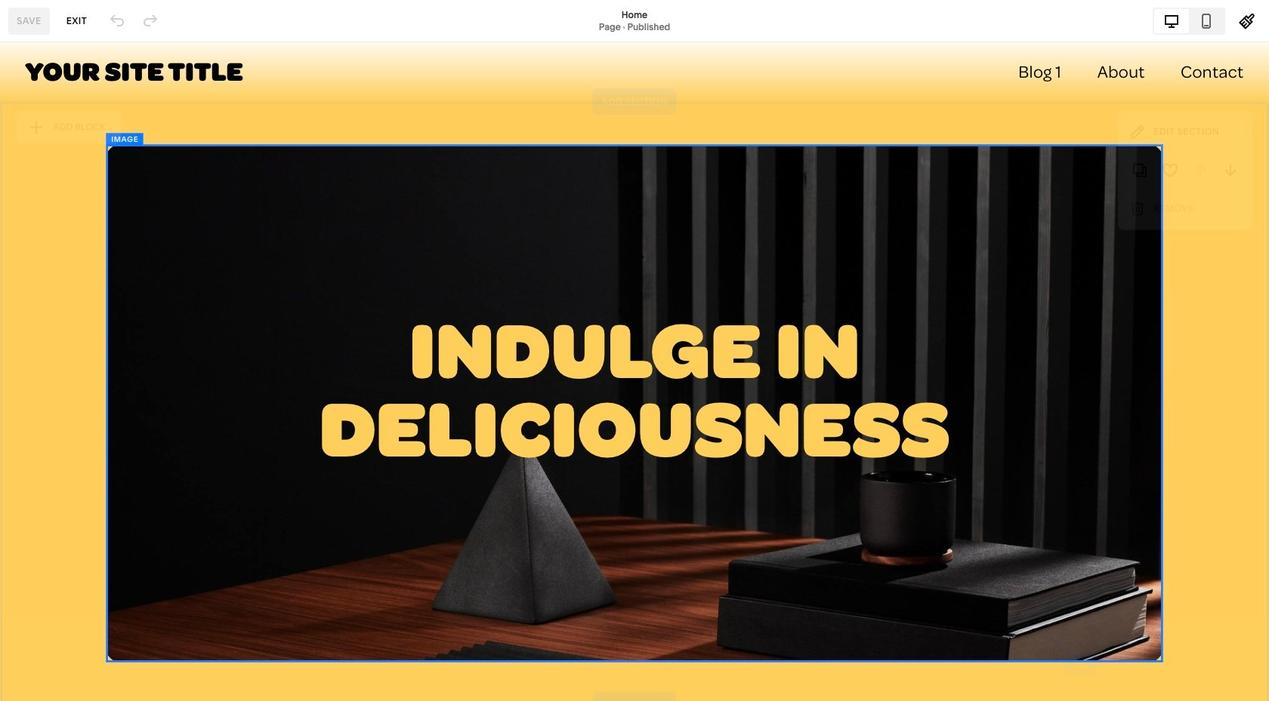 Task type: locate. For each thing, give the bounding box(es) containing it.
trash image
[[1129, 204, 1146, 221]]

logo squarespace image
[[25, 25, 42, 42]]

tab list
[[1154, 9, 1224, 33]]

heart image
[[1162, 166, 1178, 183]]

desktop image
[[1163, 12, 1180, 29]]

duplicate image
[[1132, 166, 1148, 183]]

undo image
[[109, 12, 126, 29]]

toolbar
[[1122, 157, 1248, 192]]

plus image
[[28, 123, 53, 139]]



Task type: describe. For each thing, give the bounding box(es) containing it.
style image
[[1239, 12, 1255, 29]]

edit image
[[1129, 127, 1146, 144]]

arrow down image
[[1222, 166, 1239, 183]]

search image
[[151, 25, 168, 42]]

redo image
[[142, 12, 159, 29]]

mobile image
[[1198, 12, 1215, 29]]

arrow up image
[[1192, 166, 1209, 183]]



